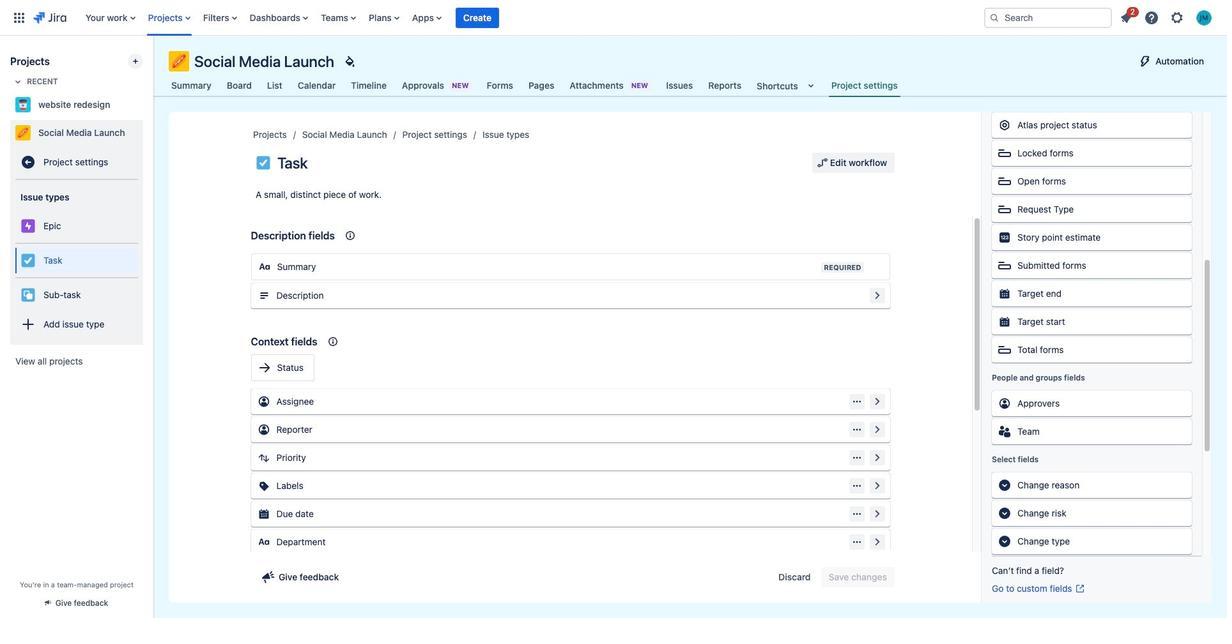 Task type: locate. For each thing, give the bounding box(es) containing it.
1 vertical spatial more information about the context fields image
[[325, 334, 341, 350]]

more actions for labels image
[[852, 481, 862, 492]]

jira image
[[33, 10, 66, 25], [33, 10, 66, 25]]

list item
[[456, 0, 499, 35], [1115, 5, 1139, 28]]

1 horizontal spatial more information about the context fields image
[[343, 228, 358, 244]]

labels - open field configuration image
[[870, 479, 885, 494]]

assignee - open field configuration image
[[870, 394, 885, 410]]

add to starred image
[[139, 97, 155, 113], [139, 125, 155, 141]]

more information about the context fields image
[[343, 228, 358, 244], [325, 334, 341, 350]]

due date - open field configuration image
[[870, 507, 885, 522]]

0 horizontal spatial more information about the context fields image
[[325, 334, 341, 350]]

collapse recent projects image
[[10, 74, 26, 90]]

sidebar navigation image
[[139, 51, 168, 77]]

list
[[79, 0, 974, 35], [1115, 5, 1220, 29]]

1 vertical spatial add to starred image
[[139, 125, 155, 141]]

issue type icon image
[[256, 155, 271, 171]]

more actions for assignee image
[[852, 397, 862, 407]]

more information about the context fields image for context fields element
[[325, 334, 341, 350]]

context fields element
[[246, 324, 895, 617]]

0 vertical spatial add to starred image
[[139, 97, 155, 113]]

0 vertical spatial more information about the context fields image
[[343, 228, 358, 244]]

Search field
[[985, 7, 1113, 28]]

priority - open field configuration image
[[870, 451, 885, 466]]

description fields element
[[246, 218, 895, 314]]

banner
[[0, 0, 1228, 36]]

1 add to starred image from the top
[[139, 97, 155, 113]]

tab list
[[161, 74, 908, 97]]

None search field
[[985, 7, 1113, 28]]

group
[[813, 153, 895, 173], [15, 180, 138, 345], [15, 243, 138, 277], [771, 568, 895, 588]]

more information about the context fields image inside 'description fields' element
[[343, 228, 358, 244]]

your profile and settings image
[[1197, 10, 1212, 25]]



Task type: vqa. For each thing, say whether or not it's contained in the screenshot.
Jira image
yes



Task type: describe. For each thing, give the bounding box(es) containing it.
search image
[[990, 12, 1000, 23]]

1 horizontal spatial list item
[[1115, 5, 1139, 28]]

add issue type image
[[20, 317, 36, 332]]

this link will be opened in a new tab image
[[1075, 584, 1085, 595]]

more information about the context fields image for 'description fields' element
[[343, 228, 358, 244]]

set project background image
[[342, 54, 358, 69]]

primary element
[[8, 0, 974, 35]]

more actions for due date image
[[852, 510, 862, 520]]

help image
[[1144, 10, 1160, 25]]

appswitcher icon image
[[12, 10, 27, 25]]

0 horizontal spatial list
[[79, 0, 974, 35]]

automation image
[[1138, 54, 1153, 69]]

2 add to starred image from the top
[[139, 125, 155, 141]]

notifications image
[[1119, 10, 1134, 25]]

settings image
[[1170, 10, 1185, 25]]

0 horizontal spatial list item
[[456, 0, 499, 35]]

more actions for priority image
[[852, 453, 862, 464]]

create project image
[[130, 56, 141, 66]]

1 horizontal spatial list
[[1115, 5, 1220, 29]]

department - open field configuration image
[[870, 535, 885, 551]]

reporter - open field configuration image
[[870, 423, 885, 438]]

description - open field configuration image
[[870, 288, 885, 304]]

more actions for department image
[[852, 538, 862, 548]]

more actions for reporter image
[[852, 425, 862, 435]]



